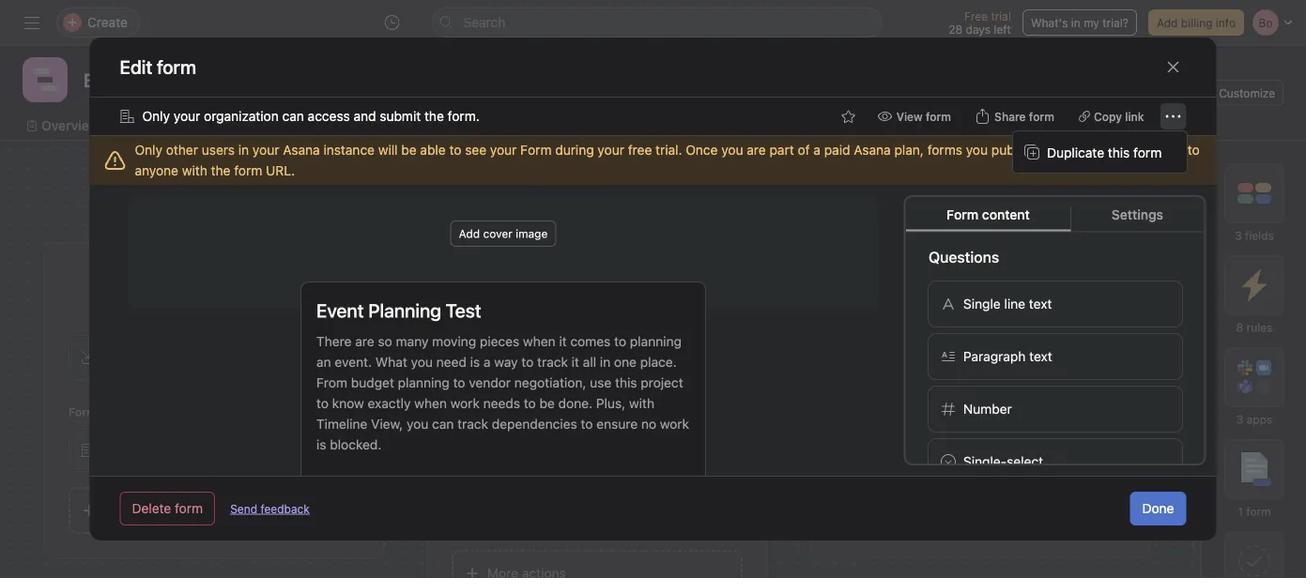 Task type: describe. For each thing, give the bounding box(es) containing it.
to inside when tasks move to this section, do this automatically:
[[937, 391, 948, 404]]

left
[[994, 23, 1011, 36]]

close this dialog image
[[1166, 60, 1181, 75]]

form for share form
[[1029, 110, 1054, 123]]

incomplete for 4
[[868, 342, 926, 355]]

you right forms on the right
[[966, 142, 988, 158]]

of
[[798, 142, 810, 158]]

overview inside button
[[452, 302, 517, 320]]

1 horizontal spatial form
[[946, 207, 979, 222]]

8
[[1236, 321, 1243, 334]]

1 asana from the left
[[283, 142, 320, 158]]

cover
[[483, 227, 512, 240]]

workflow
[[455, 118, 513, 133]]

ensure
[[596, 416, 637, 432]]

vendor
[[468, 375, 510, 391]]

content
[[982, 207, 1030, 222]]

timeline image
[[34, 69, 56, 91]]

my
[[1084, 16, 1099, 29]]

search list box
[[431, 8, 882, 38]]

1 vertical spatial is
[[316, 437, 326, 453]]

month inside button
[[924, 302, 969, 320]]

to down done.
[[580, 416, 592, 432]]

single
[[963, 296, 1000, 311]]

only for only other users in your asana instance will be able to see your form during your free trial.  once you are part of a paid asana plan, forms you publish will be publicly available to anyone with the form url.
[[135, 142, 162, 158]]

send
[[230, 502, 257, 515]]

1 horizontal spatial it
[[571, 354, 579, 370]]

0 horizontal spatial work
[[450, 396, 479, 411]]

form for delete form
[[175, 501, 203, 516]]

0 vertical spatial the
[[424, 108, 444, 124]]

you down many
[[410, 354, 432, 370]]

1 horizontal spatial planning
[[629, 334, 681, 349]]

bo
[[1035, 86, 1049, 100]]

files
[[779, 118, 807, 133]]

when for overview
[[455, 391, 487, 404]]

1 vertical spatial when
[[414, 396, 446, 411]]

1 form
[[1238, 505, 1271, 518]]

1 month before event
[[996, 447, 1108, 460]]

negotiation,
[[514, 375, 586, 391]]

happen
[[455, 407, 496, 421]]

publicly
[[1081, 142, 1128, 158]]

single-
[[963, 454, 1006, 469]]

overview button
[[452, 294, 743, 328]]

blocked.
[[329, 437, 381, 453]]

search button
[[431, 8, 882, 38]]

way
[[494, 354, 517, 370]]

planning
[[368, 300, 441, 322]]

to up dependencies
[[523, 396, 535, 411]]

a inside only other users in your asana instance will be able to see your form during your free trial.  once you are part of a paid asana plan, forms you publish will be publicly available to anyone with the form url.
[[813, 142, 821, 158]]

3 for 3 apps
[[1236, 413, 1243, 426]]

3 for 3 fields
[[1235, 229, 1242, 242]]

in inside button
[[1071, 16, 1081, 29]]

event
[[316, 300, 363, 322]]

single line text
[[963, 296, 1051, 311]]

single-select
[[963, 454, 1043, 469]]

publish
[[991, 142, 1035, 158]]

what's in my trial?
[[1031, 16, 1129, 29]]

one
[[614, 354, 636, 370]]

trial.
[[655, 142, 682, 158]]

delete form button
[[120, 492, 215, 526]]

0 vertical spatial it
[[559, 334, 566, 349]]

1 text from the top
[[1028, 296, 1051, 311]]

pre-event (1 month to go)
[[835, 302, 1014, 320]]

before
[[1041, 447, 1076, 460]]

complete
[[893, 445, 952, 460]]

select
[[1006, 454, 1043, 469]]

trial
[[991, 9, 1011, 23]]

able
[[420, 142, 446, 158]]

your up other
[[174, 108, 200, 124]]

automatically?
[[499, 407, 578, 421]]

0 vertical spatial is
[[470, 354, 479, 370]]

what
[[638, 391, 664, 404]]

1 horizontal spatial work
[[659, 416, 689, 432]]

what
[[375, 354, 407, 370]]

form inside duplicate this form link
[[1133, 144, 1162, 160]]

calendar link
[[346, 115, 417, 136]]

so
[[377, 334, 392, 349]]

delete
[[132, 501, 171, 516]]

duplicate this form link
[[1013, 135, 1187, 169]]

0 vertical spatial can
[[282, 108, 304, 124]]

moving
[[432, 334, 476, 349]]

0 horizontal spatial be
[[401, 142, 417, 158]]

to right the way
[[521, 354, 533, 370]]

when tasks move to this section, do this automatically:
[[838, 391, 1058, 421]]

3 fields
[[1235, 229, 1274, 242]]

and
[[353, 108, 376, 124]]

comes
[[570, 334, 610, 349]]

are inside only other users in your asana instance will be able to see your form during your free trial.  once you are part of a paid asana plan, forms you publish will be publicly available to anyone with the form url.
[[747, 142, 766, 158]]

done button
[[1130, 492, 1186, 526]]

this right do
[[1038, 391, 1058, 404]]

pieces
[[479, 334, 519, 349]]

in inside only other users in your asana instance will be able to see your form during your free trial.  once you are part of a paid asana plan, forms you publish will be publicly available to anyone with the form url.
[[238, 142, 249, 158]]

to right available
[[1188, 142, 1200, 158]]

project
[[640, 375, 683, 391]]

add for add cover image
[[458, 227, 479, 240]]

event planning test
[[316, 300, 481, 322]]

there are so many moving pieces when it comes to planning an event. what you need is a way to track it all in one place. from budget planning to vendor negotiation, use this project to know exactly when work needs to be done. plus, with timeline view, you can track dependencies to ensure no work is blocked.
[[316, 334, 689, 453]]

trial?
[[1103, 16, 1129, 29]]

with inside there are so many moving pieces when it comes to planning an event. what you need is a way to track it all in one place. from budget planning to vendor negotiation, use this project to know exactly when work needs to be done. plus, with timeline view, you can track dependencies to ensure no work is blocked.
[[629, 396, 654, 411]]

form for view form
[[926, 110, 951, 123]]

days
[[966, 23, 991, 36]]

this inside there are so many moving pieces when it comes to planning an event. what you need is a way to track it all in one place. from budget planning to vendor negotiation, use this project to know exactly when work needs to be done. plus, with timeline view, you can track dependencies to ensure no work is blocked.
[[615, 375, 637, 391]]

copy
[[1094, 110, 1122, 123]]

to up "one"
[[614, 334, 626, 349]]

other
[[166, 142, 198, 158]]

tasks inside when tasks move to this section, what should happen automatically?
[[490, 391, 519, 404]]

edit form dialog
[[90, 38, 1216, 578]]

copy link
[[1094, 110, 1144, 123]]

part
[[769, 142, 794, 158]]

billing
[[1181, 16, 1213, 29]]

paragraph text
[[963, 348, 1052, 364]]

go)
[[990, 302, 1014, 320]]

0 vertical spatial when
[[522, 334, 555, 349]]

search
[[463, 15, 506, 30]]

image
[[515, 227, 547, 240]]

only your organization can access and submit the form.
[[142, 108, 480, 124]]

share for share form
[[994, 110, 1026, 123]]

automatically:
[[838, 407, 915, 421]]

rules
[[1247, 321, 1273, 334]]

overview inside 'link'
[[41, 118, 99, 133]]

in inside there are so many moving pieces when it comes to planning an event. what you need is a way to track it all in one place. from budget planning to vendor negotiation, use this project to know exactly when work needs to be done. plus, with timeline view, you can track dependencies to ensure no work is blocked.
[[599, 354, 610, 370]]

from
[[316, 375, 347, 391]]

this down copy link
[[1108, 144, 1130, 160]]

copy link button
[[1070, 103, 1153, 130]]

needs
[[483, 396, 520, 411]]

event inside the pre-event (1 month to go) button
[[865, 302, 904, 320]]

1 vertical spatial month
[[1005, 447, 1038, 460]]

add for add billing info
[[1157, 16, 1178, 29]]

added
[[264, 269, 318, 292]]

you right view,
[[406, 416, 428, 432]]

1 will from the left
[[378, 142, 398, 158]]

share form button
[[967, 103, 1063, 130]]

1 for 1 month before event
[[996, 447, 1001, 460]]

settings
[[1112, 207, 1163, 222]]



Task type: vqa. For each thing, say whether or not it's contained in the screenshot.
Customize
no



Task type: locate. For each thing, give the bounding box(es) containing it.
when up happen
[[455, 391, 487, 404]]

1 vertical spatial text
[[1029, 348, 1052, 364]]

3 left fields
[[1235, 229, 1242, 242]]

is left blocked. at the left bottom of page
[[316, 437, 326, 453]]

only inside only other users in your asana instance will be able to see your form during your free trial.  once you are part of a paid asana plan, forms you publish will be publicly available to anyone with the form url.
[[135, 142, 162, 158]]

2 when from the left
[[838, 391, 870, 404]]

only up other
[[142, 108, 170, 124]]

section, for pre-event (1 month to go)
[[974, 391, 1018, 404]]

tasks down pre-event (1 month to go)
[[930, 342, 958, 355]]

1 vertical spatial add
[[458, 227, 479, 240]]

1 vertical spatial can
[[432, 416, 453, 432]]

1 vertical spatial form
[[946, 207, 979, 222]]

are left part
[[747, 142, 766, 158]]

0 horizontal spatial in
[[238, 142, 249, 158]]

1 vertical spatial work
[[659, 416, 689, 432]]

2 horizontal spatial be
[[1062, 142, 1077, 158]]

0 horizontal spatial when
[[455, 391, 487, 404]]

overview down section
[[452, 302, 517, 320]]

section, inside when tasks move to this section, do this automatically:
[[974, 391, 1018, 404]]

tasks inside when tasks move to this section, do this automatically:
[[873, 391, 902, 404]]

this down "one"
[[615, 375, 637, 391]]

1 vertical spatial are
[[132, 269, 159, 292]]

move for pre-event (1 month to go)
[[905, 391, 934, 404]]

share button
[[1117, 80, 1180, 106]]

what's in my trial? button
[[1022, 9, 1137, 36]]

can inside there are so many moving pieces when it comes to planning an event. what you need is a way to track it all in one place. from budget planning to vendor negotiation, use this project to know exactly when work needs to be done. plus, with timeline view, you can track dependencies to ensure no work is blocked.
[[432, 416, 453, 432]]

incomplete up vendor
[[483, 342, 541, 355]]

use
[[589, 375, 611, 391]]

a right of at right
[[813, 142, 821, 158]]

know
[[332, 396, 364, 411]]

0 vertical spatial timeline
[[271, 118, 324, 133]]

there
[[316, 334, 351, 349]]

to left number
[[937, 391, 948, 404]]

share inside button
[[994, 110, 1026, 123]]

form left during
[[520, 142, 552, 158]]

section, up ensure
[[591, 391, 635, 404]]

month left before
[[1005, 447, 1038, 460]]

1 horizontal spatial when
[[522, 334, 555, 349]]

line
[[1004, 296, 1025, 311]]

form left url.
[[234, 163, 262, 178]]

text right line
[[1028, 296, 1051, 311]]

paid
[[824, 142, 850, 158]]

1 horizontal spatial can
[[432, 416, 453, 432]]

3 apps
[[1236, 413, 1272, 426]]

1 for 1 form
[[1238, 505, 1243, 518]]

1 vertical spatial 3
[[1236, 413, 1243, 426]]

0 vertical spatial work
[[450, 396, 479, 411]]

only
[[142, 108, 170, 124], [135, 142, 162, 158]]

to up event
[[322, 269, 339, 292]]

are left so
[[355, 334, 374, 349]]

plan,
[[894, 142, 924, 158]]

1 vertical spatial track
[[457, 416, 488, 432]]

to up automatically?
[[554, 391, 565, 404]]

add left cover
[[458, 227, 479, 240]]

2 incomplete from the left
[[868, 342, 926, 355]]

0 vertical spatial overview
[[41, 118, 99, 133]]

0 horizontal spatial asana
[[283, 142, 320, 158]]

add to starred image
[[841, 109, 856, 124]]

1 horizontal spatial in
[[599, 354, 610, 370]]

exactly
[[367, 396, 410, 411]]

by...
[[955, 445, 981, 460]]

workflow link
[[440, 115, 513, 136]]

it
[[559, 334, 566, 349], [571, 354, 579, 370]]

in right users
[[238, 142, 249, 158]]

task
[[544, 342, 567, 355]]

done.
[[558, 396, 592, 411]]

1 vertical spatial event
[[1079, 447, 1108, 460]]

the inside only other users in your asana instance will be able to see your form during your free trial.  once you are part of a paid asana plan, forms you publish will be publicly available to anyone with the form url.
[[211, 163, 230, 178]]

0 horizontal spatial with
[[182, 163, 207, 178]]

send feedback link
[[230, 500, 310, 517]]

2 asana from the left
[[854, 142, 891, 158]]

month
[[924, 302, 969, 320], [1005, 447, 1038, 460]]

event right before
[[1079, 447, 1108, 460]]

1 left select
[[996, 447, 1001, 460]]

0 horizontal spatial it
[[559, 334, 566, 349]]

share form
[[994, 110, 1054, 123]]

1 vertical spatial planning
[[397, 375, 449, 391]]

planning down need
[[397, 375, 449, 391]]

1 horizontal spatial a
[[813, 142, 821, 158]]

be down negotiation,
[[539, 396, 554, 411]]

how
[[89, 269, 128, 292]]

2 move from the left
[[905, 391, 934, 404]]

1 horizontal spatial are
[[355, 334, 374, 349]]

when right the 'pieces'
[[522, 334, 555, 349]]

move inside when tasks move to this section, do this automatically:
[[905, 391, 934, 404]]

send feedback
[[230, 502, 310, 515]]

1 horizontal spatial with
[[629, 396, 654, 411]]

will right publish
[[1039, 142, 1058, 158]]

2 horizontal spatial are
[[747, 142, 766, 158]]

what's
[[1031, 16, 1068, 29]]

1 move from the left
[[522, 391, 551, 404]]

text up do
[[1029, 348, 1052, 364]]

0 horizontal spatial add
[[458, 227, 479, 240]]

0 vertical spatial 1
[[474, 342, 479, 355]]

are for there are so many moving pieces when it comes to planning an event. what you need is a way to track it all in one place. from budget planning to vendor negotiation, use this project to know exactly when work needs to be done. plus, with timeline view, you can track dependencies to ensure no work is blocked.
[[355, 334, 374, 349]]

be inside there are so many moving pieces when it comes to planning an event. what you need is a way to track it all in one place. from budget planning to vendor negotiation, use this project to know exactly when work needs to be done. plus, with timeline view, you can track dependencies to ensure no work is blocked.
[[539, 396, 554, 411]]

incomplete right 4
[[868, 342, 926, 355]]

1 horizontal spatial share
[[1141, 86, 1171, 100]]

this left the use
[[568, 391, 588, 404]]

link
[[1125, 110, 1144, 123]]

4
[[857, 342, 864, 355]]

when inside when tasks move to this section, what should happen automatically?
[[455, 391, 487, 404]]

move up automatically:
[[905, 391, 934, 404]]

submit
[[380, 108, 421, 124]]

share for share
[[1141, 86, 1171, 100]]

1 vertical spatial it
[[571, 354, 579, 370]]

1 horizontal spatial 1
[[996, 447, 1001, 460]]

1 horizontal spatial when
[[838, 391, 870, 404]]

when for pre-event (1 month to go)
[[838, 391, 870, 404]]

url.
[[266, 163, 295, 178]]

you right once on the right
[[721, 142, 743, 158]]

form inside share form button
[[1029, 110, 1054, 123]]

0 horizontal spatial incomplete
[[483, 342, 541, 355]]

organization
[[204, 108, 279, 124]]

1 horizontal spatial asana
[[854, 142, 891, 158]]

1 horizontal spatial month
[[1005, 447, 1038, 460]]

2 vertical spatial 1
[[1238, 505, 1243, 518]]

list link
[[122, 115, 159, 136]]

1 for 1 incomplete task
[[474, 342, 479, 355]]

delete form
[[132, 501, 203, 516]]

0 horizontal spatial is
[[316, 437, 326, 453]]

1 horizontal spatial incomplete
[[868, 342, 926, 355]]

your down dashboard
[[598, 142, 624, 158]]

fields
[[1245, 229, 1274, 242]]

overview down timeline icon
[[41, 118, 99, 133]]

messages
[[679, 118, 741, 133]]

0 vertical spatial month
[[924, 302, 969, 320]]

files link
[[764, 115, 807, 136]]

copy form link image
[[304, 443, 319, 458]]

asana right paid at the right
[[854, 142, 891, 158]]

in left my
[[1071, 16, 1081, 29]]

tasks up automatically:
[[873, 391, 902, 404]]

share up more actions icon
[[1141, 86, 1171, 100]]

0 vertical spatial form
[[520, 142, 552, 158]]

form inside view form button
[[926, 110, 951, 123]]

section, left do
[[974, 391, 1018, 404]]

with inside only other users in your asana instance will be able to see your form during your free trial.  once you are part of a paid asana plan, forms you publish will be publicly available to anyone with the form url.
[[182, 163, 207, 178]]

tasks up this project?
[[163, 269, 208, 292]]

form for 1 form
[[1246, 505, 1271, 518]]

0 horizontal spatial move
[[522, 391, 551, 404]]

1 incomplete from the left
[[483, 342, 541, 355]]

should
[[667, 391, 704, 404]]

move for overview
[[522, 391, 551, 404]]

your
[[174, 108, 200, 124], [252, 142, 279, 158], [490, 142, 517, 158], [598, 142, 624, 158]]

0 vertical spatial add
[[1157, 16, 1178, 29]]

0 horizontal spatial the
[[211, 163, 230, 178]]

0 horizontal spatial when
[[414, 396, 446, 411]]

form down "apps"
[[1246, 505, 1271, 518]]

forms
[[69, 406, 103, 419]]

is right need
[[470, 354, 479, 370]]

this inside when tasks move to this section, what should happen automatically?
[[568, 391, 588, 404]]

dashboard
[[573, 118, 641, 133]]

section, for overview
[[591, 391, 635, 404]]

2 will from the left
[[1039, 142, 1058, 158]]

track down needs
[[457, 416, 488, 432]]

with down other
[[182, 163, 207, 178]]

track up negotiation,
[[537, 354, 568, 370]]

0 horizontal spatial 1
[[474, 342, 479, 355]]

0 vertical spatial in
[[1071, 16, 1081, 29]]

1 horizontal spatial overview
[[452, 302, 517, 320]]

only up anyone
[[135, 142, 162, 158]]

board
[[197, 118, 234, 133]]

0 vertical spatial text
[[1028, 296, 1051, 311]]

8 rules
[[1236, 321, 1273, 334]]

only for only your organization can access and submit the form.
[[142, 108, 170, 124]]

1 horizontal spatial section,
[[974, 391, 1018, 404]]

when
[[522, 334, 555, 349], [414, 396, 446, 411]]

(1
[[907, 302, 920, 320]]

form inside the delete form button
[[175, 501, 203, 516]]

1 vertical spatial only
[[135, 142, 162, 158]]

0 vertical spatial with
[[182, 163, 207, 178]]

move up automatically?
[[522, 391, 551, 404]]

0 vertical spatial a
[[813, 142, 821, 158]]

0 vertical spatial track
[[537, 354, 568, 370]]

view
[[896, 110, 923, 123]]

are inside there are so many moving pieces when it comes to planning an event. what you need is a way to track it all in one place. from budget planning to vendor negotiation, use this project to know exactly when work needs to be done. plus, with timeline view, you can track dependencies to ensure no work is blocked.
[[355, 334, 374, 349]]

planning up "place."
[[629, 334, 681, 349]]

0 horizontal spatial can
[[282, 108, 304, 124]]

free trial 28 days left
[[949, 9, 1011, 36]]

add cover image
[[458, 227, 547, 240]]

the left form. at the top left of page
[[424, 108, 444, 124]]

work right no
[[659, 416, 689, 432]]

no
[[641, 416, 656, 432]]

1 vertical spatial a
[[483, 354, 490, 370]]

4 incomplete tasks
[[857, 342, 958, 355]]

1 vertical spatial overview
[[452, 302, 517, 320]]

0 vertical spatial 3
[[1235, 229, 1242, 242]]

None text field
[[79, 63, 253, 97]]

many
[[395, 334, 428, 349]]

form right "delete" at the left
[[175, 501, 203, 516]]

0 horizontal spatial month
[[924, 302, 969, 320]]

view form
[[896, 110, 951, 123]]

1 when from the left
[[455, 391, 487, 404]]

only other users in your asana instance will be able to see your form during your free trial.  once you are part of a paid asana plan, forms you publish will be publicly available to anyone with the form url.
[[135, 142, 1200, 178]]

asana down the timeline link
[[283, 142, 320, 158]]

your right see
[[490, 142, 517, 158]]

tasks up happen
[[490, 391, 519, 404]]

1 horizontal spatial event
[[1079, 447, 1108, 460]]

0 horizontal spatial a
[[483, 354, 490, 370]]

form content
[[946, 207, 1030, 222]]

1 horizontal spatial track
[[537, 354, 568, 370]]

move inside when tasks move to this section, what should happen automatically?
[[522, 391, 551, 404]]

2 horizontal spatial 1
[[1238, 505, 1243, 518]]

1 section, from the left
[[591, 391, 635, 404]]

form inside only other users in your asana instance will be able to see your form during your free trial.  once you are part of a paid asana plan, forms you publish will be publicly available to anyone with the form url.
[[234, 163, 262, 178]]

to left see
[[449, 142, 461, 158]]

1 vertical spatial in
[[238, 142, 249, 158]]

to down 'from'
[[316, 396, 328, 411]]

can left the access
[[282, 108, 304, 124]]

it left comes
[[559, 334, 566, 349]]

0 horizontal spatial are
[[132, 269, 159, 292]]

1 horizontal spatial is
[[470, 354, 479, 370]]

0 horizontal spatial planning
[[397, 375, 449, 391]]

0 vertical spatial only
[[142, 108, 170, 124]]

when right exactly
[[414, 396, 446, 411]]

0 horizontal spatial will
[[378, 142, 398, 158]]

1 right need
[[474, 342, 479, 355]]

access
[[308, 108, 350, 124]]

incomplete for 1
[[483, 342, 541, 355]]

1 vertical spatial with
[[629, 396, 654, 411]]

to left go)
[[972, 302, 987, 320]]

form down bo
[[1029, 110, 1054, 123]]

add inside edit form dialog
[[458, 227, 479, 240]]

be left the publicly in the right top of the page
[[1062, 142, 1077, 158]]

to inside how are tasks being added to this project?
[[322, 269, 339, 292]]

can left happen
[[432, 416, 453, 432]]

0 vertical spatial share
[[1141, 86, 1171, 100]]

0 horizontal spatial section,
[[591, 391, 635, 404]]

2 vertical spatial in
[[599, 354, 610, 370]]

to down need
[[453, 375, 465, 391]]

form up questions
[[946, 207, 979, 222]]

1 vertical spatial 1
[[996, 447, 1001, 460]]

1 horizontal spatial the
[[424, 108, 444, 124]]

form inside only other users in your asana instance will be able to see your form during your free trial.  once you are part of a paid asana plan, forms you publish will be publicly available to anyone with the form url.
[[520, 142, 552, 158]]

2 section, from the left
[[974, 391, 1018, 404]]

the down users
[[211, 163, 230, 178]]

the
[[424, 108, 444, 124], [211, 163, 230, 178]]

a inside there are so many moving pieces when it comes to planning an event. what you need is a way to track it all in one place. from budget planning to vendor negotiation, use this project to know exactly when work needs to be done. plus, with timeline view, you can track dependencies to ensure no work is blocked.
[[483, 354, 490, 370]]

0 horizontal spatial share
[[994, 110, 1026, 123]]

free
[[628, 142, 652, 158]]

share up publish
[[994, 110, 1026, 123]]

a left the way
[[483, 354, 490, 370]]

with up no
[[629, 396, 654, 411]]

when inside when tasks move to this section, do this automatically:
[[838, 391, 870, 404]]

2 horizontal spatial in
[[1071, 16, 1081, 29]]

add billing info
[[1157, 16, 1236, 29]]

to inside when tasks move to this section, what should happen automatically?
[[554, 391, 565, 404]]

2 text from the top
[[1029, 348, 1052, 364]]

tasks inside how are tasks being added to this project?
[[163, 269, 208, 292]]

1 vertical spatial share
[[994, 110, 1026, 123]]

timeline link
[[256, 115, 324, 136]]

3 left "apps"
[[1236, 413, 1243, 426]]

users
[[202, 142, 235, 158]]

0 vertical spatial planning
[[629, 334, 681, 349]]

when up automatically:
[[838, 391, 870, 404]]

1 horizontal spatial add
[[1157, 16, 1178, 29]]

how are tasks being added to this project?
[[89, 269, 339, 318]]

will
[[378, 142, 398, 158], [1039, 142, 1058, 158]]

form.
[[448, 108, 480, 124]]

month right the "(1" on the right bottom of page
[[924, 302, 969, 320]]

feedback
[[260, 502, 310, 515]]

1 horizontal spatial move
[[905, 391, 934, 404]]

timeline
[[271, 118, 324, 133], [316, 416, 367, 432]]

to inside button
[[972, 302, 987, 320]]

are for how are tasks being added to this project?
[[132, 269, 159, 292]]

view,
[[371, 416, 403, 432]]

will down calendar
[[378, 142, 398, 158]]

timeline up url.
[[271, 118, 324, 133]]

calendar
[[361, 118, 417, 133]]

1
[[474, 342, 479, 355], [996, 447, 1001, 460], [1238, 505, 1243, 518]]

apps
[[1247, 413, 1272, 426]]

this down paragraph
[[951, 391, 971, 404]]

0 vertical spatial event
[[865, 302, 904, 320]]

timeline down know
[[316, 416, 367, 432]]

be left able
[[401, 142, 417, 158]]

during
[[555, 142, 594, 158]]

it left all
[[571, 354, 579, 370]]

work
[[450, 396, 479, 411], [659, 416, 689, 432]]

event left the "(1" on the right bottom of page
[[865, 302, 904, 320]]

share inside button
[[1141, 86, 1171, 100]]

section, inside when tasks move to this section, what should happen automatically?
[[591, 391, 635, 404]]

form down link
[[1133, 144, 1162, 160]]

timeline inside there are so many moving pieces when it comes to planning an event. what you need is a way to track it all in one place. from budget planning to vendor negotiation, use this project to know exactly when work needs to be done. plus, with timeline view, you can track dependencies to ensure no work is blocked.
[[316, 416, 367, 432]]

0 horizontal spatial overview
[[41, 118, 99, 133]]

1 right done button
[[1238, 505, 1243, 518]]

info
[[1216, 16, 1236, 29]]

0 vertical spatial are
[[747, 142, 766, 158]]

1 vertical spatial the
[[211, 163, 230, 178]]

form
[[926, 110, 951, 123], [1029, 110, 1054, 123], [1133, 144, 1162, 160], [234, 163, 262, 178], [175, 501, 203, 516], [1246, 505, 1271, 518]]

bo button
[[1031, 82, 1053, 104]]

3
[[1235, 229, 1242, 242], [1236, 413, 1243, 426]]

1 vertical spatial timeline
[[316, 416, 367, 432]]

more actions image
[[1166, 109, 1181, 124]]

in right all
[[599, 354, 610, 370]]

need
[[436, 354, 466, 370]]

paragraph
[[963, 348, 1025, 364]]

are inside how are tasks being added to this project?
[[132, 269, 159, 292]]

are right how
[[132, 269, 159, 292]]

your up url.
[[252, 142, 279, 158]]

form right view
[[926, 110, 951, 123]]

0 horizontal spatial form
[[520, 142, 552, 158]]

are
[[747, 142, 766, 158], [132, 269, 159, 292], [355, 334, 374, 349]]

test
[[445, 300, 481, 322]]

0 horizontal spatial event
[[865, 302, 904, 320]]

1 horizontal spatial will
[[1039, 142, 1058, 158]]

2 vertical spatial are
[[355, 334, 374, 349]]

add left 'billing'
[[1157, 16, 1178, 29]]

work down vendor
[[450, 396, 479, 411]]



